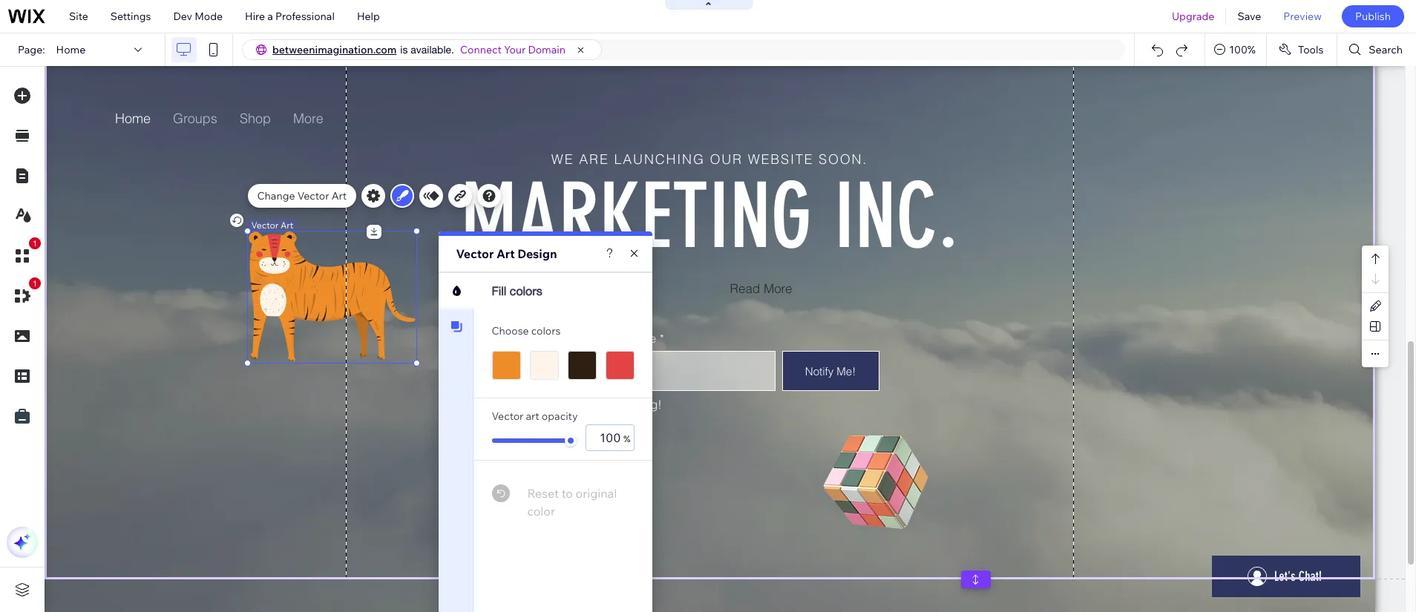 Task type: describe. For each thing, give the bounding box(es) containing it.
1 for first 1 button from the bottom of the page
[[33, 279, 37, 288]]

a
[[267, 10, 273, 23]]

tools button
[[1267, 33, 1337, 66]]

1 vertical spatial art
[[497, 246, 515, 261]]

preview
[[1284, 10, 1322, 23]]

change
[[257, 189, 295, 203]]

is available. connect your domain
[[400, 43, 566, 56]]

search
[[1369, 43, 1403, 56]]

search button
[[1338, 33, 1416, 66]]

connect
[[460, 43, 502, 56]]

vector for vector art design
[[456, 246, 494, 261]]

domain
[[528, 43, 566, 56]]

colors for fill colors
[[510, 284, 542, 298]]

your
[[504, 43, 526, 56]]

help
[[357, 10, 380, 23]]

fill
[[492, 284, 507, 298]]

choose
[[492, 324, 529, 338]]

hire
[[245, 10, 265, 23]]

tools
[[1298, 43, 1324, 56]]

100%
[[1229, 43, 1256, 56]]

dev
[[173, 10, 192, 23]]



Task type: locate. For each thing, give the bounding box(es) containing it.
1 horizontal spatial art
[[497, 246, 515, 261]]

available.
[[411, 44, 454, 56]]

1
[[33, 239, 37, 248], [33, 279, 37, 288]]

colors right choose at the bottom left
[[531, 324, 561, 338]]

vector up fill
[[456, 246, 494, 261]]

preview button
[[1273, 0, 1333, 33]]

hire a professional
[[245, 10, 335, 23]]

site
[[69, 10, 88, 23]]

2 1 from the top
[[33, 279, 37, 288]]

vector for vector art opacity
[[492, 410, 524, 423]]

vector
[[297, 189, 329, 203], [456, 246, 494, 261], [492, 410, 524, 423]]

vector art opacity
[[492, 410, 578, 423]]

None text field
[[585, 425, 634, 451]]

2 vertical spatial vector
[[492, 410, 524, 423]]

art
[[526, 410, 539, 423]]

vector art design
[[456, 246, 557, 261]]

1 button
[[7, 238, 41, 272], [7, 278, 41, 312]]

publish button
[[1342, 5, 1404, 27]]

settings
[[110, 10, 151, 23]]

professional
[[275, 10, 335, 23]]

1 vertical spatial colors
[[531, 324, 561, 338]]

is
[[400, 44, 408, 56]]

2 1 button from the top
[[7, 278, 41, 312]]

publish
[[1355, 10, 1391, 23]]

0 vertical spatial vector
[[297, 189, 329, 203]]

reset
[[527, 486, 559, 501]]

0 vertical spatial art
[[332, 189, 347, 203]]

betweenimagination.com
[[272, 43, 397, 56]]

original
[[576, 486, 617, 501]]

100% button
[[1206, 33, 1266, 66]]

0 vertical spatial colors
[[510, 284, 542, 298]]

design
[[518, 246, 557, 261]]

vector right change
[[297, 189, 329, 203]]

colors for choose colors
[[531, 324, 561, 338]]

choose colors
[[492, 324, 561, 338]]

opacity
[[542, 410, 578, 423]]

1 for first 1 button from the top of the page
[[33, 239, 37, 248]]

0 horizontal spatial art
[[332, 189, 347, 203]]

colors
[[510, 284, 542, 298], [531, 324, 561, 338]]

art left design
[[497, 246, 515, 261]]

1 1 from the top
[[33, 239, 37, 248]]

mode
[[195, 10, 223, 23]]

home
[[56, 43, 86, 56]]

art right change
[[332, 189, 347, 203]]

0 vertical spatial 1
[[33, 239, 37, 248]]

1 vertical spatial 1 button
[[7, 278, 41, 312]]

color
[[527, 504, 555, 519]]

vector left art
[[492, 410, 524, 423]]

1 1 button from the top
[[7, 238, 41, 272]]

to
[[562, 486, 573, 501]]

art
[[332, 189, 347, 203], [497, 246, 515, 261]]

1 vertical spatial 1
[[33, 279, 37, 288]]

upgrade
[[1172, 10, 1215, 23]]

0 vertical spatial 1 button
[[7, 238, 41, 272]]

change vector art
[[257, 189, 347, 203]]

reset to original color
[[527, 486, 617, 519]]

fill colors
[[492, 284, 542, 298]]

1 vertical spatial vector
[[456, 246, 494, 261]]

save
[[1238, 10, 1261, 23]]

colors right fill
[[510, 284, 542, 298]]

save button
[[1227, 0, 1273, 33]]

dev mode
[[173, 10, 223, 23]]



Task type: vqa. For each thing, say whether or not it's contained in the screenshot.
Stores within the 'wix stores professional ecommerce platform to sell online'
no



